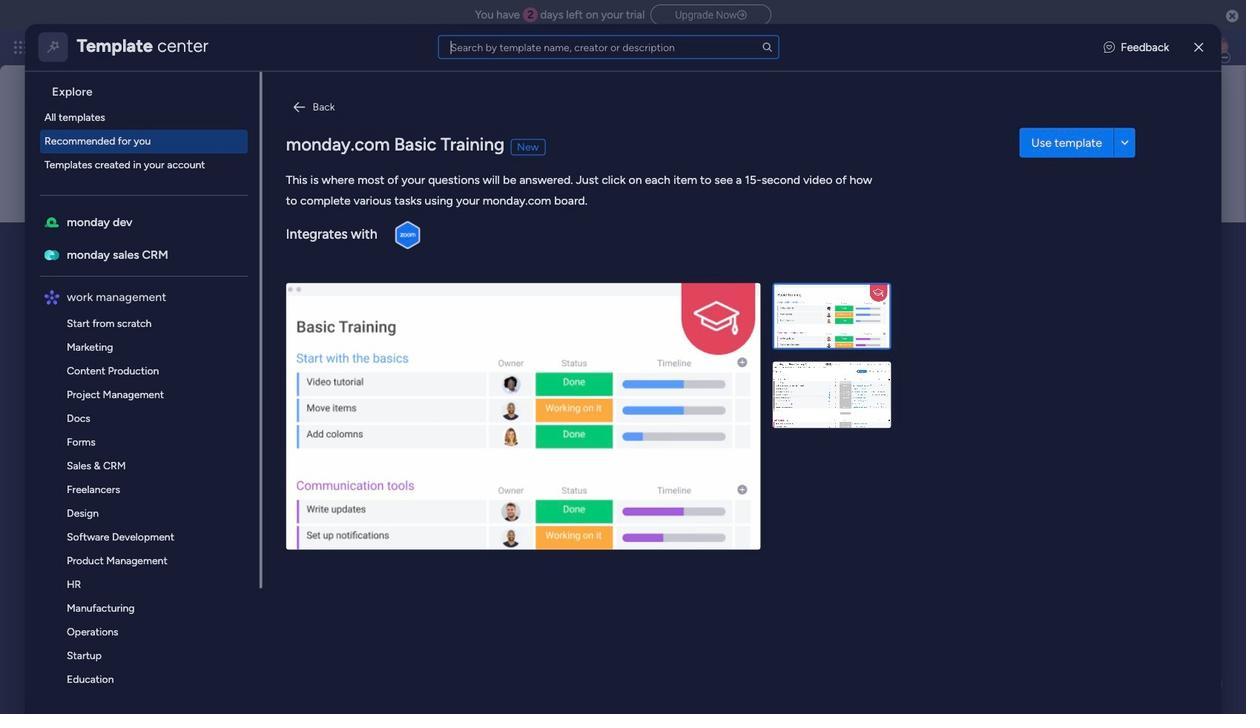 Task type: locate. For each thing, give the bounding box(es) containing it.
dapulse rightstroke image
[[737, 10, 747, 21]]

None field
[[170, 229, 1040, 260]]

list box
[[31, 71, 262, 714]]

dapulse close image
[[1226, 9, 1239, 24]]

v2 user feedback image
[[1104, 39, 1115, 55]]

heading
[[40, 71, 259, 105]]

explore element
[[40, 105, 259, 177]]

None search field
[[438, 35, 779, 59]]



Task type: vqa. For each thing, say whether or not it's contained in the screenshot.
LIST BOX
yes



Task type: describe. For each thing, give the bounding box(es) containing it.
close image
[[1194, 42, 1203, 53]]

james peterson image
[[1205, 36, 1228, 59]]

search everything image
[[1117, 40, 1132, 55]]

Search by template name, creator or description search field
[[438, 35, 779, 59]]

select product image
[[13, 40, 28, 55]]

search image
[[762, 41, 773, 53]]

work management templates element
[[40, 312, 259, 714]]

help image
[[1150, 40, 1164, 55]]



